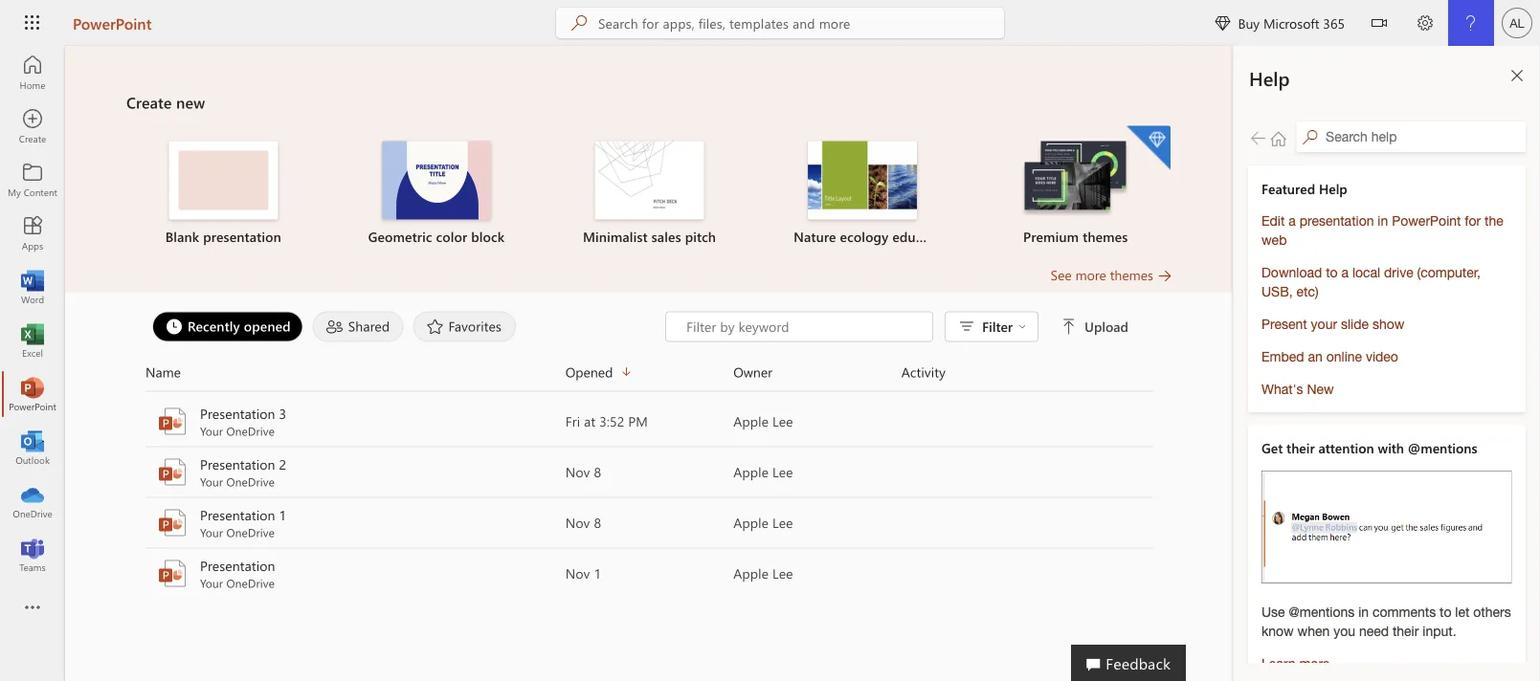 Task type: locate. For each thing, give the bounding box(es) containing it.
onedrive for 3
[[226, 424, 275, 439]]

outlook image
[[23, 438, 42, 458]]

1 vertical spatial 8
[[594, 514, 601, 532]]

4 apple from the top
[[733, 565, 769, 582]]

recently opened tab
[[147, 312, 308, 342]]

8 up nov 1
[[594, 514, 601, 532]]

apple lee for presentation 3
[[733, 413, 793, 430]]

powerpoint image inside the name presentation 2 cell
[[157, 457, 188, 488]]

1 apple lee from the top
[[733, 413, 793, 430]]

1 presentation from the top
[[200, 405, 275, 423]]

presentation left '3'
[[200, 405, 275, 423]]

your up presentation 1 your onedrive
[[200, 474, 223, 490]]

powerpoint image for presentation 3
[[157, 406, 188, 437]]

name presentation 2 cell
[[146, 455, 565, 490]]

presentation
[[200, 405, 275, 423], [200, 456, 275, 473], [200, 506, 275, 524], [200, 557, 275, 575]]

blank presentation element
[[128, 141, 318, 246]]

0 vertical spatial nov
[[565, 463, 590, 481]]

nov 1
[[565, 565, 601, 582]]

your down presentation 1 your onedrive
[[200, 576, 223, 591]]

owner
[[733, 363, 773, 381]]

presentation down presentation 3 your onedrive on the left of page
[[200, 456, 275, 473]]

2 your from the top
[[200, 474, 223, 490]]

powerpoint banner
[[0, 0, 1540, 49]]

4 apple lee from the top
[[733, 565, 793, 582]]

powerpoint image inside name presentation 3 cell
[[157, 406, 188, 437]]

1 vertical spatial 1
[[594, 565, 601, 582]]

presentation for 3
[[200, 405, 275, 423]]

buy
[[1238, 14, 1260, 32]]

lee
[[773, 413, 793, 430], [773, 463, 793, 481], [773, 514, 793, 532], [773, 565, 793, 582]]

2 8 from the top
[[594, 514, 601, 532]]

0 vertical spatial 1
[[279, 506, 286, 524]]

al button
[[1494, 0, 1540, 46]]

nov 8 for presentation 2
[[565, 463, 601, 481]]

0 vertical spatial 8
[[594, 463, 601, 481]]

3 presentation from the top
[[200, 506, 275, 524]]

powerpoint image down the 'name'
[[157, 406, 188, 437]]

themes up see more themes
[[1083, 228, 1128, 246]]

powerpoint image inside the name presentation cell
[[157, 559, 188, 589]]

block
[[471, 228, 505, 246]]

your up presentation 2 your onedrive
[[200, 424, 223, 439]]

blank presentation
[[165, 228, 281, 246]]

2 onedrive from the top
[[226, 474, 275, 490]]

minimalist sales pitch image
[[595, 141, 704, 220]]

2 nov 8 from the top
[[565, 514, 601, 532]]

2 apple lee from the top
[[733, 463, 793, 481]]

Filter by keyword text field
[[685, 317, 923, 336]]

name presentation cell
[[146, 557, 565, 591]]

favorites
[[448, 317, 502, 335]]

presentation down presentation 1 your onedrive
[[200, 557, 275, 575]]

presentation down presentation 2 your onedrive
[[200, 506, 275, 524]]

premium
[[1023, 228, 1079, 246]]

navigation
[[0, 46, 65, 582]]

apple
[[733, 413, 769, 430], [733, 463, 769, 481], [733, 514, 769, 532], [733, 565, 769, 582]]

microsoft
[[1264, 14, 1320, 32]]

2 lee from the top
[[773, 463, 793, 481]]

geometric color block
[[368, 228, 505, 246]]

create new
[[126, 92, 205, 112]]

apple for presentation
[[733, 565, 769, 582]]

1 help region from the left
[[1176, 46, 1540, 682]]

name presentation 3 cell
[[146, 404, 565, 439]]

powerpoint image left presentation 1 your onedrive
[[157, 508, 188, 538]]

upload
[[1085, 318, 1129, 336]]

excel image
[[23, 331, 42, 350]]

themes inside see more themes button
[[1110, 266, 1153, 284]]

sales
[[652, 228, 681, 246]]

4 presentation from the top
[[200, 557, 275, 575]]


[[1215, 15, 1230, 31]]

onedrive up presentation 1 your onedrive
[[226, 474, 275, 490]]

1 vertical spatial nov 8
[[565, 514, 601, 532]]

help region
[[1176, 46, 1540, 682], [1234, 46, 1540, 682]]

nov
[[565, 463, 590, 481], [565, 514, 590, 532], [565, 565, 590, 582]]

create image
[[23, 117, 42, 136]]

create new main content
[[65, 46, 1234, 600]]

onedrive image
[[23, 492, 42, 511]]

2 presentation from the top
[[200, 456, 275, 473]]

minimalist sales pitch element
[[554, 141, 745, 246]]

onedrive up presentation 2 your onedrive
[[226, 424, 275, 439]]


[[1372, 15, 1387, 31]]

list
[[126, 124, 1173, 266]]

powerpoint image for presentation
[[157, 559, 188, 589]]

apple lee
[[733, 413, 793, 430], [733, 463, 793, 481], [733, 514, 793, 532], [733, 565, 793, 582]]

0 horizontal spatial 1
[[279, 506, 286, 524]]

row
[[146, 361, 1153, 392]]

teams image
[[23, 546, 42, 565]]

1 nov 8 from the top
[[565, 463, 601, 481]]

premium themes image
[[1021, 141, 1130, 218]]

onedrive inside presentation 2 your onedrive
[[226, 474, 275, 490]]

onedrive down presentation 1 your onedrive
[[226, 576, 275, 591]]

3 onedrive from the top
[[226, 525, 275, 540]]

nature ecology education photo presentation image
[[808, 141, 917, 220]]

powerpoint image left presentation your onedrive
[[157, 559, 188, 589]]

tab list containing recently opened
[[147, 312, 665, 342]]

opened
[[565, 363, 613, 381]]

presentation for 1
[[200, 506, 275, 524]]

2 apple from the top
[[733, 463, 769, 481]]

apple lee for presentation 1
[[733, 514, 793, 532]]

1 lee from the top
[[773, 413, 793, 430]]

nov 8 for presentation 1
[[565, 514, 601, 532]]

word image
[[23, 278, 42, 297]]

0 vertical spatial themes
[[1083, 228, 1128, 246]]

list containing blank presentation
[[126, 124, 1173, 266]]

3
[[279, 405, 286, 423]]

1 nov from the top
[[565, 463, 590, 481]]

4 lee from the top
[[773, 565, 793, 582]]

2 vertical spatial nov
[[565, 565, 590, 582]]

presentation 3 your onedrive
[[200, 405, 286, 439]]

geometric
[[368, 228, 432, 246]]

premium themes element
[[981, 126, 1171, 246]]

themes right more
[[1110, 266, 1153, 284]]

8
[[594, 463, 601, 481], [594, 514, 601, 532]]

8 for 2
[[594, 463, 601, 481]]

your
[[200, 424, 223, 439], [200, 474, 223, 490], [200, 525, 223, 540], [200, 576, 223, 591]]

lee for presentation 2
[[773, 463, 793, 481]]

see more themes button
[[1051, 266, 1173, 285]]

1 vertical spatial nov
[[565, 514, 590, 532]]

fri
[[565, 413, 580, 430]]

onedrive up presentation your onedrive
[[226, 525, 275, 540]]

see
[[1051, 266, 1072, 284]]

onedrive
[[226, 424, 275, 439], [226, 474, 275, 490], [226, 525, 275, 540], [226, 576, 275, 591]]

nov 8
[[565, 463, 601, 481], [565, 514, 601, 532]]

more
[[1076, 266, 1106, 284]]

3 nov from the top
[[565, 565, 590, 582]]

your inside presentation 1 your onedrive
[[200, 525, 223, 540]]

name
[[146, 363, 181, 381]]

1 your from the top
[[200, 424, 223, 439]]

onedrive inside presentation 1 your onedrive
[[226, 525, 275, 540]]

1 inside presentation 1 your onedrive
[[279, 506, 286, 524]]

row containing name
[[146, 361, 1153, 392]]

nov 8 up nov 1
[[565, 514, 601, 532]]

None search field
[[556, 8, 1004, 38]]

onedrive inside presentation 3 your onedrive
[[226, 424, 275, 439]]

1 horizontal spatial 1
[[594, 565, 601, 582]]

lee for presentation 1
[[773, 514, 793, 532]]

list inside create new main content
[[126, 124, 1173, 266]]

view more apps image
[[23, 599, 42, 618]]

lee for presentation 3
[[773, 413, 793, 430]]

displaying 4 out of 9 files. status
[[665, 312, 1132, 342]]

themes
[[1083, 228, 1128, 246], [1110, 266, 1153, 284]]

 button
[[1356, 0, 1402, 49]]

tab list
[[147, 312, 665, 342]]

presentation inside presentation 1 your onedrive
[[200, 506, 275, 524]]

0 vertical spatial nov 8
[[565, 463, 601, 481]]

 buy microsoft 365
[[1215, 14, 1345, 32]]

2 nov from the top
[[565, 514, 590, 532]]

1
[[279, 506, 286, 524], [594, 565, 601, 582]]

fri at 3:52 pm
[[565, 413, 648, 430]]

recently opened element
[[152, 312, 303, 342]]

4 onedrive from the top
[[226, 576, 275, 591]]

powerpoint image left presentation 2 your onedrive
[[157, 457, 188, 488]]

presentation 1 your onedrive
[[200, 506, 286, 540]]

3 your from the top
[[200, 525, 223, 540]]

8 down at
[[594, 463, 601, 481]]

1 apple from the top
[[733, 413, 769, 430]]

4 your from the top
[[200, 576, 223, 591]]

2
[[279, 456, 286, 473]]

see more themes
[[1051, 266, 1153, 284]]

3 lee from the top
[[773, 514, 793, 532]]

your up presentation your onedrive
[[200, 525, 223, 540]]

3 apple lee from the top
[[733, 514, 793, 532]]

favorites element
[[413, 312, 516, 342]]

nov 8 down at
[[565, 463, 601, 481]]

3:52
[[599, 413, 624, 430]]

geometric color block element
[[341, 141, 531, 246]]

your inside presentation 3 your onedrive
[[200, 424, 223, 439]]

presentation inside presentation 3 your onedrive
[[200, 405, 275, 423]]

apple for presentation 1
[[733, 514, 769, 532]]

tab list inside create new main content
[[147, 312, 665, 342]]

1 vertical spatial themes
[[1110, 266, 1153, 284]]

presentation inside presentation 2 your onedrive
[[200, 456, 275, 473]]

powerpoint image inside name presentation 1 cell
[[157, 508, 188, 538]]

help
[[1249, 65, 1290, 90]]

powerpoint image
[[23, 385, 42, 404], [157, 406, 188, 437], [157, 457, 188, 488], [157, 508, 188, 538], [157, 559, 188, 589]]

1 8 from the top
[[594, 463, 601, 481]]

3 apple from the top
[[733, 514, 769, 532]]

your inside presentation 2 your onedrive
[[200, 474, 223, 490]]

1 onedrive from the top
[[226, 424, 275, 439]]

powerpoint image down 'excel' image
[[23, 385, 42, 404]]



Task type: vqa. For each thing, say whether or not it's contained in the screenshot.
the Presentation 3 Your OneDrive
yes



Task type: describe. For each thing, give the bounding box(es) containing it.
premium templates diamond image
[[1127, 126, 1171, 170]]

apple lee for presentation 2
[[733, 463, 793, 481]]

shared element
[[313, 312, 403, 342]]

powerpoint image for presentation 2
[[157, 457, 188, 488]]

filter
[[982, 318, 1013, 336]]

favorites tab
[[408, 312, 521, 342]]

new
[[176, 92, 205, 112]]

pitch
[[685, 228, 716, 246]]

apple for presentation 3
[[733, 413, 769, 430]]

owner button
[[733, 361, 901, 383]]

presentation for your
[[200, 557, 275, 575]]

365
[[1323, 14, 1345, 32]]

presentation for 2
[[200, 456, 275, 473]]

apps image
[[23, 224, 42, 243]]

row inside create new main content
[[146, 361, 1153, 392]]

activity, column 4 of 4 column header
[[901, 361, 1153, 383]]

opened button
[[565, 361, 733, 383]]

your for presentation 3
[[200, 424, 223, 439]]

2 help region from the left
[[1234, 46, 1540, 682]]

apple lee for presentation
[[733, 565, 793, 582]]

powerpoint
[[73, 12, 152, 33]]

name presentation 1 cell
[[146, 506, 565, 540]]

opened
[[244, 317, 291, 335]]

presentation
[[203, 228, 281, 246]]

minimalist
[[583, 228, 648, 246]]

shared
[[348, 317, 390, 335]]

at
[[584, 413, 596, 430]]

lee for presentation
[[773, 565, 793, 582]]

onedrive for 2
[[226, 474, 275, 490]]

nov for presentation 1
[[565, 514, 590, 532]]

blank
[[165, 228, 199, 246]]

1 for presentation 1 your onedrive
[[279, 506, 286, 524]]

activity
[[901, 363, 946, 381]]

presentation your onedrive
[[200, 557, 275, 591]]

nov for presentation
[[565, 565, 590, 582]]

apple for presentation 2
[[733, 463, 769, 481]]

minimalist sales pitch
[[583, 228, 716, 246]]

geometric color block image
[[382, 141, 491, 220]]

feedback button
[[1071, 645, 1186, 682]]

name button
[[146, 361, 565, 383]]

my content image
[[23, 170, 42, 190]]

your for presentation 1
[[200, 525, 223, 540]]

Search box. Suggestions appear as you type. search field
[[598, 8, 1004, 38]]

onedrive inside presentation your onedrive
[[226, 576, 275, 591]]

themes inside premium themes element
[[1083, 228, 1128, 246]]

color
[[436, 228, 467, 246]]

recently
[[188, 317, 240, 335]]

your for presentation 2
[[200, 474, 223, 490]]

1 for nov 1
[[594, 565, 601, 582]]

powerpoint image for presentation 1
[[157, 508, 188, 538]]

nature ecology education photo presentation element
[[768, 141, 958, 246]]

your inside presentation your onedrive
[[200, 576, 223, 591]]

presentation 2 your onedrive
[[200, 456, 286, 490]]

8 for 1
[[594, 514, 601, 532]]

shared tab
[[308, 312, 408, 342]]

pm
[[628, 413, 648, 430]]

al
[[1510, 15, 1525, 30]]

feedback
[[1106, 653, 1171, 673]]

onedrive for 1
[[226, 525, 275, 540]]

none search field inside powerpoint banner
[[556, 8, 1004, 38]]

premium themes
[[1023, 228, 1128, 246]]

nov for presentation 2
[[565, 463, 590, 481]]

filter 
[[982, 318, 1026, 336]]

create
[[126, 92, 172, 112]]


[[1019, 323, 1026, 331]]

home image
[[23, 63, 42, 82]]

 upload
[[1062, 318, 1129, 336]]


[[1062, 319, 1077, 335]]

recently opened
[[188, 317, 291, 335]]



